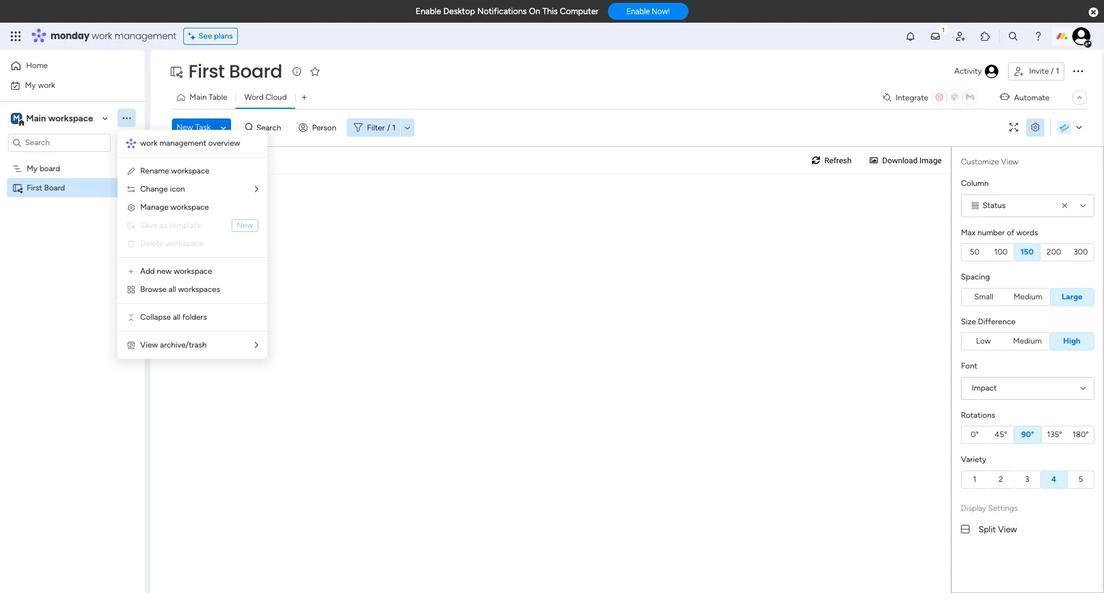 Task type: locate. For each thing, give the bounding box(es) containing it.
main for main workspace
[[26, 113, 46, 123]]

list arrow image
[[255, 186, 258, 194], [255, 342, 258, 350]]

new inside button
[[177, 123, 193, 132]]

workspace up workspaces
[[174, 267, 212, 276]]

work down the home
[[38, 80, 55, 90]]

2 list arrow image from the top
[[255, 342, 258, 350]]

1 right invite
[[1056, 66, 1059, 76]]

1 vertical spatial list arrow image
[[255, 342, 258, 350]]

work right monday
[[92, 30, 112, 43]]

first board up 'table' on the top
[[188, 58, 282, 84]]

home
[[26, 61, 48, 70]]

service icon image
[[127, 221, 136, 230]]

medium button
[[1006, 288, 1050, 306], [1006, 333, 1049, 351]]

medium button for size difference
[[1006, 333, 1049, 351]]

/
[[1051, 66, 1054, 76], [387, 123, 390, 133]]

150 button
[[1014, 244, 1040, 262]]

enable left now! at top right
[[627, 7, 650, 16]]

see plans button
[[183, 28, 238, 45]]

my left board
[[27, 164, 38, 173]]

show board description image
[[290, 66, 304, 77]]

dapulse integrations image
[[883, 93, 891, 102]]

1
[[1056, 66, 1059, 76], [392, 123, 396, 133], [973, 475, 976, 484]]

0 vertical spatial board
[[229, 58, 282, 84]]

v2 status outline image
[[972, 202, 979, 210]]

add
[[140, 267, 155, 276]]

view right 'view archive/trash' icon
[[140, 341, 158, 350]]

my down the home
[[25, 80, 36, 90]]

1 vertical spatial view
[[140, 341, 158, 350]]

person
[[312, 123, 336, 133]]

1 image
[[938, 23, 949, 36]]

1 vertical spatial medium
[[1013, 337, 1042, 346]]

first board down my board
[[27, 183, 65, 193]]

workspace for rename workspace
[[171, 166, 209, 176]]

workspace up template
[[170, 203, 209, 212]]

m
[[13, 113, 20, 123]]

enable inside button
[[627, 7, 650, 16]]

1 vertical spatial work
[[38, 80, 55, 90]]

0 vertical spatial work
[[92, 30, 112, 43]]

browse all workspaces image
[[127, 286, 136, 295]]

first right shareable board image
[[27, 183, 42, 193]]

enable left desktop
[[416, 6, 441, 16]]

new up delete workspace menu item
[[237, 221, 253, 230]]

delete workspace menu item
[[127, 237, 258, 251]]

0 horizontal spatial work
[[38, 80, 55, 90]]

my work
[[25, 80, 55, 90]]

0 vertical spatial list arrow image
[[255, 186, 258, 194]]

folders
[[182, 313, 207, 322]]

1 vertical spatial medium button
[[1006, 333, 1049, 351]]

workspace down template
[[165, 239, 204, 249]]

1 vertical spatial /
[[387, 123, 390, 133]]

integrate
[[896, 93, 928, 102]]

/ right invite
[[1051, 66, 1054, 76]]

0 vertical spatial 1
[[1056, 66, 1059, 76]]

1 horizontal spatial board
[[229, 58, 282, 84]]

workspace for manage workspace
[[170, 203, 209, 212]]

search everything image
[[1008, 31, 1019, 42]]

filter
[[367, 123, 385, 133]]

main table button
[[172, 89, 236, 107]]

plans
[[214, 31, 233, 41]]

1 horizontal spatial 1
[[973, 475, 976, 484]]

list arrow image for view archive/trash
[[255, 342, 258, 350]]

my board
[[27, 164, 60, 173]]

1 vertical spatial 1
[[392, 123, 396, 133]]

2 vertical spatial 1
[[973, 475, 976, 484]]

0 horizontal spatial enable
[[416, 6, 441, 16]]

small
[[974, 292, 993, 302]]

change icon image
[[127, 185, 136, 194]]

200 button
[[1040, 244, 1068, 262]]

main left 'table' on the top
[[190, 93, 207, 102]]

open full screen image
[[1005, 123, 1023, 132]]

medium for spacing
[[1014, 292, 1042, 302]]

medium button down difference
[[1006, 333, 1049, 351]]

management
[[115, 30, 176, 43], [159, 139, 206, 148]]

collapse all folders image
[[127, 313, 136, 322]]

words
[[1016, 228, 1038, 238]]

list box
[[0, 157, 145, 351]]

column
[[961, 179, 989, 188]]

0 vertical spatial first board
[[188, 58, 282, 84]]

45° button
[[988, 426, 1014, 444]]

menu
[[118, 130, 267, 359]]

table
[[209, 93, 227, 102]]

2 horizontal spatial work
[[140, 139, 157, 148]]

menu item containing save as template
[[127, 219, 258, 233]]

/ right filter
[[387, 123, 390, 133]]

inbox image
[[930, 31, 941, 42]]

on
[[529, 6, 540, 16]]

change icon
[[140, 184, 185, 194]]

desktop
[[443, 6, 475, 16]]

management down "new task" button
[[159, 139, 206, 148]]

first up the main table
[[188, 58, 225, 84]]

0 vertical spatial main
[[190, 93, 207, 102]]

low
[[976, 337, 991, 346]]

0 horizontal spatial 1
[[392, 123, 396, 133]]

1 horizontal spatial first board
[[188, 58, 282, 84]]

/ inside invite / 1 'button'
[[1051, 66, 1054, 76]]

rename
[[140, 166, 169, 176]]

workspaces
[[178, 285, 220, 295]]

workspace options image
[[121, 113, 132, 124]]

collapse all folders
[[140, 313, 207, 322]]

1 left "arrow down" 'image'
[[392, 123, 396, 133]]

board
[[40, 164, 60, 173]]

invite members image
[[955, 31, 966, 42]]

options image
[[1071, 64, 1085, 78]]

200
[[1047, 247, 1061, 257]]

workspace up 'search in workspace' field
[[48, 113, 93, 123]]

all for collapse
[[173, 313, 180, 322]]

split view
[[979, 525, 1017, 535]]

workspace inside menu item
[[165, 239, 204, 249]]

difference
[[978, 317, 1016, 327]]

1 inside 'button'
[[1056, 66, 1059, 76]]

option
[[0, 158, 145, 161]]

0 vertical spatial my
[[25, 80, 36, 90]]

90° button
[[1014, 426, 1041, 444]]

main right workspace icon at the top of the page
[[26, 113, 46, 123]]

management up shareable board icon
[[115, 30, 176, 43]]

0 horizontal spatial main
[[26, 113, 46, 123]]

save as template
[[140, 221, 201, 230]]

0 vertical spatial medium button
[[1006, 288, 1050, 306]]

0 vertical spatial first
[[188, 58, 225, 84]]

main inside button
[[190, 93, 207, 102]]

1 horizontal spatial new
[[237, 221, 253, 230]]

0 horizontal spatial /
[[387, 123, 390, 133]]

view right customize
[[1001, 157, 1019, 167]]

0 vertical spatial all
[[168, 285, 176, 295]]

work up rename
[[140, 139, 157, 148]]

number
[[978, 228, 1005, 238]]

work inside button
[[38, 80, 55, 90]]

main
[[190, 93, 207, 102], [26, 113, 46, 123]]

enable
[[416, 6, 441, 16], [627, 7, 650, 16]]

0°
[[971, 430, 979, 440]]

0 horizontal spatial new
[[177, 123, 193, 132]]

split
[[979, 525, 996, 535]]

max number of words
[[961, 228, 1038, 238]]

max
[[961, 228, 976, 238]]

0 vertical spatial /
[[1051, 66, 1054, 76]]

2 horizontal spatial 1
[[1056, 66, 1059, 76]]

new
[[177, 123, 193, 132], [237, 221, 253, 230]]

browse all workspaces
[[140, 285, 220, 295]]

overview
[[208, 139, 240, 148]]

board down board
[[44, 183, 65, 193]]

5 button
[[1068, 471, 1094, 489]]

add new workspace image
[[127, 267, 136, 276]]

4
[[1051, 475, 1056, 484]]

view right the split
[[998, 525, 1017, 535]]

view
[[1001, 157, 1019, 167], [140, 341, 158, 350], [998, 525, 1017, 535]]

invite / 1 button
[[1008, 62, 1064, 81]]

new up work management overview
[[177, 123, 193, 132]]

workspace up icon
[[171, 166, 209, 176]]

1 vertical spatial new
[[237, 221, 253, 230]]

manage workspace image
[[127, 203, 136, 212]]

0 vertical spatial medium
[[1014, 292, 1042, 302]]

First Board field
[[186, 58, 285, 84]]

1 down variety
[[973, 475, 976, 484]]

0 vertical spatial view
[[1001, 157, 1019, 167]]

new for new task
[[177, 123, 193, 132]]

1 list arrow image from the top
[[255, 186, 258, 194]]

90°
[[1021, 430, 1034, 440]]

0 vertical spatial new
[[177, 123, 193, 132]]

0 vertical spatial management
[[115, 30, 176, 43]]

settings image
[[1026, 123, 1044, 132]]

new for new
[[237, 221, 253, 230]]

1 horizontal spatial main
[[190, 93, 207, 102]]

1 vertical spatial my
[[27, 164, 38, 173]]

all left "folders"
[[173, 313, 180, 322]]

browse
[[140, 285, 167, 295]]

activity
[[954, 66, 982, 76]]

1 vertical spatial first
[[27, 183, 42, 193]]

delete workspace
[[140, 239, 204, 249]]

1 horizontal spatial work
[[92, 30, 112, 43]]

150
[[1021, 247, 1034, 257]]

180°
[[1073, 430, 1089, 440]]

1 vertical spatial board
[[44, 183, 65, 193]]

workspace
[[48, 113, 93, 123], [171, 166, 209, 176], [170, 203, 209, 212], [165, 239, 204, 249], [174, 267, 212, 276]]

new task
[[177, 123, 211, 132]]

medium button up difference
[[1006, 288, 1050, 306]]

medium down difference
[[1013, 337, 1042, 346]]

shareable board image
[[169, 65, 183, 78]]

all down add new workspace
[[168, 285, 176, 295]]

1 horizontal spatial enable
[[627, 7, 650, 16]]

main inside workspace selection element
[[26, 113, 46, 123]]

2 vertical spatial view
[[998, 525, 1017, 535]]

board up word
[[229, 58, 282, 84]]

spacing
[[961, 272, 990, 282]]

enable for enable desktop notifications on this computer
[[416, 6, 441, 16]]

1 horizontal spatial /
[[1051, 66, 1054, 76]]

view archive/trash
[[140, 341, 207, 350]]

medium up difference
[[1014, 292, 1042, 302]]

1 vertical spatial first board
[[27, 183, 65, 193]]

my inside button
[[25, 80, 36, 90]]

1 vertical spatial main
[[26, 113, 46, 123]]

add view image
[[302, 93, 307, 102]]

1 vertical spatial all
[[173, 313, 180, 322]]

2
[[999, 475, 1003, 484]]

menu item
[[127, 219, 258, 233]]

display
[[961, 504, 986, 513]]

list arrow image for change icon
[[255, 186, 258, 194]]

workspace selection element
[[11, 112, 95, 126]]

1 for filter / 1
[[392, 123, 396, 133]]

list box containing my board
[[0, 157, 145, 351]]



Task type: describe. For each thing, give the bounding box(es) containing it.
5
[[1078, 475, 1083, 484]]

monday
[[51, 30, 89, 43]]

high
[[1063, 337, 1081, 346]]

invite / 1
[[1029, 66, 1059, 76]]

0 horizontal spatial first board
[[27, 183, 65, 193]]

0 horizontal spatial board
[[44, 183, 65, 193]]

customize
[[961, 157, 999, 167]]

rename workspace
[[140, 166, 209, 176]]

my work button
[[7, 76, 122, 95]]

task
[[195, 123, 211, 132]]

angle down image
[[221, 123, 226, 132]]

/ for invite
[[1051, 66, 1054, 76]]

large
[[1062, 292, 1083, 302]]

menu containing work management overview
[[118, 130, 267, 359]]

manage workspace
[[140, 203, 209, 212]]

notifications
[[477, 6, 527, 16]]

3 button
[[1014, 471, 1040, 489]]

see plans
[[199, 31, 233, 41]]

change
[[140, 184, 168, 194]]

shareable board image
[[12, 183, 23, 193]]

dapulse close image
[[1089, 7, 1098, 18]]

my for my board
[[27, 164, 38, 173]]

size difference
[[961, 317, 1016, 327]]

0° button
[[961, 426, 988, 444]]

2 button
[[988, 471, 1014, 489]]

cloud
[[266, 93, 287, 102]]

1 button
[[961, 471, 988, 489]]

collapse
[[140, 313, 171, 322]]

jacob simon image
[[1072, 27, 1090, 45]]

view for customize view
[[1001, 157, 1019, 167]]

filter / 1
[[367, 123, 396, 133]]

delete
[[140, 239, 163, 249]]

add to favorites image
[[310, 66, 321, 77]]

work management overview
[[140, 139, 240, 148]]

300
[[1074, 247, 1088, 257]]

settings
[[988, 504, 1018, 513]]

now!
[[652, 7, 670, 16]]

0 horizontal spatial first
[[27, 183, 42, 193]]

select product image
[[10, 31, 22, 42]]

activity button
[[950, 62, 1004, 81]]

of
[[1007, 228, 1014, 238]]

add new workspace
[[140, 267, 212, 276]]

small button
[[961, 288, 1006, 306]]

template
[[169, 221, 201, 230]]

automate
[[1014, 93, 1050, 102]]

50 button
[[961, 244, 988, 262]]

workspace image
[[11, 112, 22, 125]]

display settings
[[961, 504, 1018, 513]]

1 for invite / 1
[[1056, 66, 1059, 76]]

autopilot image
[[1000, 90, 1010, 104]]

view archive/trash image
[[127, 341, 136, 350]]

my for my work
[[25, 80, 36, 90]]

rename workspace image
[[127, 167, 136, 176]]

work for my
[[38, 80, 55, 90]]

1 vertical spatial management
[[159, 139, 206, 148]]

v2 split view image
[[961, 524, 970, 536]]

notifications image
[[905, 31, 916, 42]]

this
[[542, 6, 558, 16]]

status
[[983, 201, 1006, 210]]

Search field
[[254, 120, 288, 136]]

see
[[199, 31, 212, 41]]

high button
[[1049, 333, 1094, 351]]

main workspace
[[26, 113, 93, 123]]

variety
[[961, 455, 986, 465]]

4 button
[[1040, 471, 1068, 489]]

work for monday
[[92, 30, 112, 43]]

invite
[[1029, 66, 1049, 76]]

arrow down image
[[401, 121, 414, 135]]

300 button
[[1068, 244, 1094, 262]]

v2 search image
[[245, 121, 254, 134]]

1 horizontal spatial first
[[188, 58, 225, 84]]

new task button
[[172, 119, 215, 137]]

enable for enable now!
[[627, 7, 650, 16]]

home button
[[7, 57, 122, 75]]

medium button for spacing
[[1006, 288, 1050, 306]]

Search in workspace field
[[24, 136, 95, 149]]

size
[[961, 317, 976, 327]]

word cloud button
[[236, 89, 295, 107]]

1 inside "button"
[[973, 475, 976, 484]]

enable now!
[[627, 7, 670, 16]]

word cloud
[[244, 93, 287, 102]]

large button
[[1050, 288, 1094, 306]]

view for split view
[[998, 525, 1017, 535]]

icon
[[170, 184, 185, 194]]

3
[[1025, 475, 1029, 484]]

enable now! button
[[608, 3, 688, 20]]

person button
[[294, 119, 343, 137]]

archive/trash
[[160, 341, 207, 350]]

impact
[[972, 383, 997, 393]]

word
[[244, 93, 264, 102]]

customize view
[[961, 157, 1019, 167]]

45°
[[995, 430, 1007, 440]]

135° button
[[1041, 426, 1068, 444]]

135°
[[1047, 430, 1062, 440]]

/ for filter
[[387, 123, 390, 133]]

rotations
[[961, 411, 995, 420]]

workspace for delete workspace
[[165, 239, 204, 249]]

main for main table
[[190, 93, 207, 102]]

workspace for main workspace
[[48, 113, 93, 123]]

2 vertical spatial work
[[140, 139, 157, 148]]

apps image
[[980, 31, 991, 42]]

collapse board header image
[[1075, 93, 1084, 102]]

all for browse
[[168, 285, 176, 295]]

enable desktop notifications on this computer
[[416, 6, 599, 16]]

main table
[[190, 93, 227, 102]]

font
[[961, 362, 977, 371]]

delete workspace image
[[127, 240, 136, 249]]

help image
[[1033, 31, 1044, 42]]

computer
[[560, 6, 599, 16]]

manage
[[140, 203, 168, 212]]

save
[[140, 221, 157, 230]]

50
[[970, 247, 980, 257]]

medium for size difference
[[1013, 337, 1042, 346]]



Task type: vqa. For each thing, say whether or not it's contained in the screenshot.


